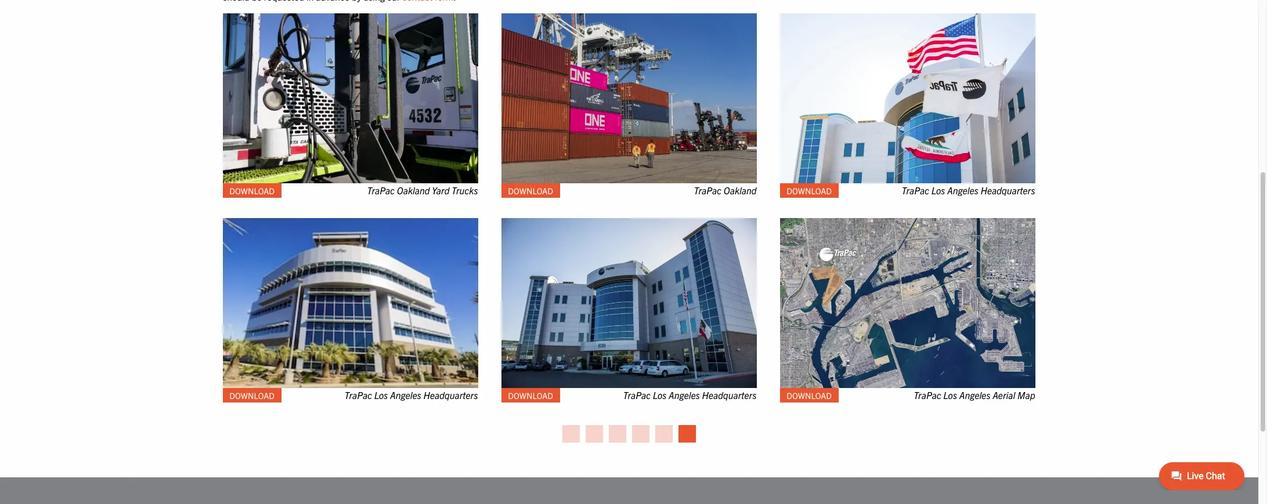 Task type: locate. For each thing, give the bounding box(es) containing it.
trapac oakland image
[[502, 14, 757, 184]]

map
[[1018, 390, 1036, 402]]

trapac los angeles headquarters
[[903, 185, 1036, 197], [345, 390, 479, 402], [624, 390, 757, 402]]

footer
[[0, 478, 1259, 505]]

2 oakland from the left
[[724, 185, 757, 197]]

angeles for trapac los angeles aerial map image
[[960, 390, 991, 402]]

download link for trapac oakland image
[[502, 184, 561, 199]]

tab panel
[[211, 14, 1048, 424]]

trapac oakland yard trucks image
[[223, 14, 479, 184]]

trapac los angeles aerial map image
[[781, 219, 1036, 389]]

2 horizontal spatial trapac los angeles headquarters
[[903, 185, 1036, 197]]

trapac
[[368, 185, 395, 197], [695, 185, 722, 197], [903, 185, 930, 197], [345, 390, 373, 402], [624, 390, 651, 402], [915, 390, 942, 402]]

download link for trapac oakland yard trucks 'image'
[[223, 184, 282, 199]]

1 horizontal spatial oakland
[[724, 185, 757, 197]]

download
[[230, 186, 275, 196], [509, 186, 554, 196], [787, 186, 833, 196], [230, 391, 275, 401], [509, 391, 554, 401], [787, 391, 833, 401]]

2 horizontal spatial trapac los angeles headquarters image
[[781, 14, 1036, 184]]

download link
[[223, 184, 282, 199], [502, 184, 561, 199], [781, 184, 840, 199], [223, 389, 282, 404], [502, 389, 561, 404], [781, 389, 840, 404]]

main content
[[0, 0, 1048, 453]]

download link for the leftmost the trapac los angeles headquarters image
[[223, 389, 282, 404]]

download link for rightmost the trapac los angeles headquarters image
[[781, 184, 840, 199]]

tab list inside main content
[[211, 424, 1048, 443]]

trapac los angeles headquarters image
[[781, 14, 1036, 184], [223, 219, 479, 389], [502, 219, 757, 389]]

yard
[[433, 185, 450, 197]]

1 horizontal spatial headquarters
[[703, 390, 757, 402]]

1 horizontal spatial trapac los angeles headquarters
[[624, 390, 757, 402]]

oakland for trapac oakland yard trucks
[[397, 185, 430, 197]]

1 oakland from the left
[[397, 185, 430, 197]]

tab list
[[211, 424, 1048, 443]]

oakland
[[397, 185, 430, 197], [724, 185, 757, 197]]

0 horizontal spatial trapac los angeles headquarters
[[345, 390, 479, 402]]

trucks
[[452, 185, 479, 197]]

angeles
[[948, 185, 979, 197], [391, 390, 422, 402], [669, 390, 701, 402], [960, 390, 991, 402]]

0 horizontal spatial oakland
[[397, 185, 430, 197]]

oakland for trapac oakland
[[724, 185, 757, 197]]

los
[[932, 185, 946, 197], [375, 390, 389, 402], [654, 390, 667, 402], [944, 390, 958, 402]]

headquarters
[[982, 185, 1036, 197], [424, 390, 479, 402], [703, 390, 757, 402]]

aerial
[[994, 390, 1016, 402]]



Task type: describe. For each thing, give the bounding box(es) containing it.
0 horizontal spatial headquarters
[[424, 390, 479, 402]]

angeles for the trapac los angeles headquarters image to the middle
[[669, 390, 701, 402]]

trapac oakland
[[695, 185, 757, 197]]

angeles for rightmost the trapac los angeles headquarters image
[[948, 185, 979, 197]]

2 horizontal spatial headquarters
[[982, 185, 1036, 197]]

angeles for the leftmost the trapac los angeles headquarters image
[[391, 390, 422, 402]]

main content containing trapac oakland yard trucks
[[0, 0, 1048, 453]]

tab panel containing trapac oakland yard trucks
[[211, 14, 1048, 424]]

trapac los angeles aerial map
[[915, 390, 1036, 402]]

trapac oakland yard trucks
[[368, 185, 479, 197]]

1 horizontal spatial trapac los angeles headquarters image
[[502, 219, 757, 389]]

download link for trapac los angeles aerial map image
[[781, 389, 840, 404]]

0 horizontal spatial trapac los angeles headquarters image
[[223, 219, 479, 389]]

download link for the trapac los angeles headquarters image to the middle
[[502, 389, 561, 404]]



Task type: vqa. For each thing, say whether or not it's contained in the screenshot.
main content
yes



